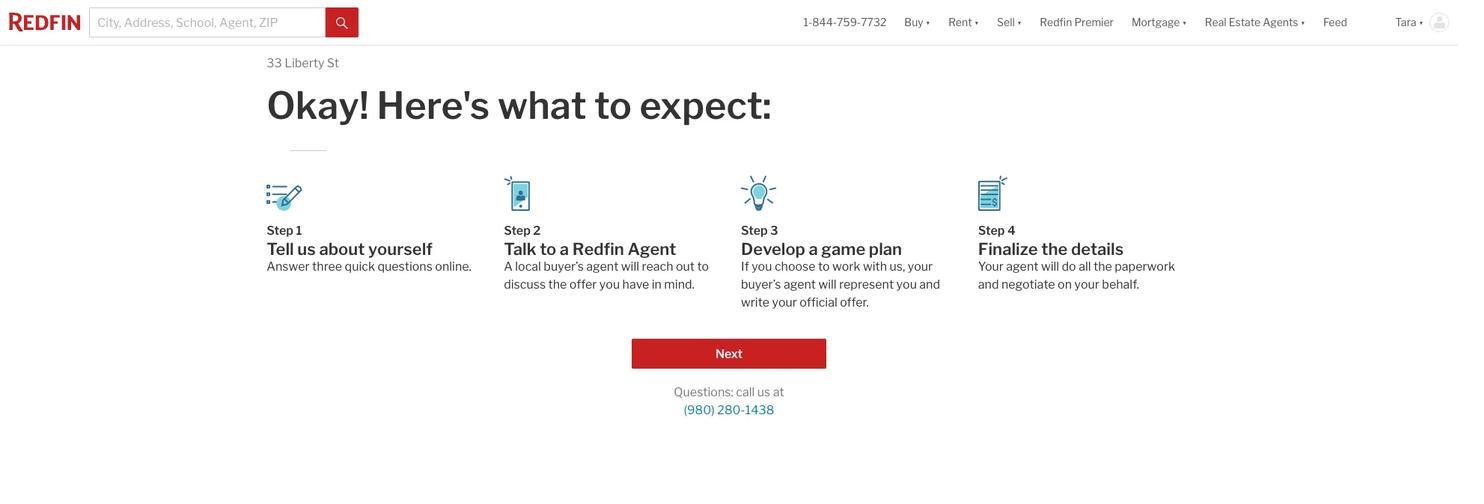 Task type: describe. For each thing, give the bounding box(es) containing it.
mortgage ▾ button
[[1123, 0, 1196, 45]]

2 horizontal spatial the
[[1094, 260, 1112, 274]]

do
[[1062, 260, 1076, 274]]

(980)
[[684, 403, 715, 418]]

redfin inside step 2 talk to a redfin agent a local buyer's agent will reach out to discuss the offer you have in mind.
[[572, 240, 624, 259]]

real estate agents ▾ button
[[1196, 0, 1315, 45]]

to right out
[[697, 260, 709, 274]]

step for finalize
[[978, 224, 1005, 238]]

questions
[[378, 260, 433, 274]]

▾ for mortgage ▾
[[1182, 16, 1187, 29]]

agents
[[1263, 16, 1298, 29]]

redfin inside button
[[1040, 16, 1072, 29]]

tara ▾
[[1395, 16, 1424, 29]]

develop
[[741, 240, 805, 259]]

us,
[[890, 260, 905, 274]]

local
[[515, 260, 541, 274]]

7732
[[861, 16, 887, 29]]

you for agent
[[599, 278, 620, 292]]

paperwork
[[1115, 260, 1175, 274]]

▾ for buy ▾
[[926, 16, 931, 29]]

buy
[[905, 16, 924, 29]]

(980) 280-1438 link
[[684, 403, 774, 418]]

4
[[1008, 224, 1016, 238]]

choose
[[775, 260, 816, 274]]

sell ▾
[[997, 16, 1022, 29]]

▾ for tara ▾
[[1419, 16, 1424, 29]]

what
[[498, 83, 587, 128]]

sell ▾ button
[[997, 0, 1022, 45]]

real
[[1205, 16, 1227, 29]]

buyer's inside step 2 talk to a redfin agent a local buyer's agent will reach out to discuss the offer you have in mind.
[[544, 260, 584, 274]]

write
[[741, 296, 770, 310]]

buyer's inside "step 3 develop a game plan if you choose to work with us, your buyer's agent will represent you and write your official offer."
[[741, 278, 781, 292]]

offer
[[570, 278, 597, 292]]

0 horizontal spatial your
[[772, 296, 797, 310]]

negotiate
[[1002, 278, 1055, 292]]

step for develop
[[741, 224, 768, 238]]

us inside questions: call us at (980) 280-1438
[[757, 386, 770, 400]]

tell
[[267, 240, 294, 259]]

submit search image
[[336, 17, 348, 29]]

City, Address, School, Agent, ZIP search field
[[89, 7, 326, 37]]

the inside step 2 talk to a redfin agent a local buyer's agent will reach out to discuss the offer you have in mind.
[[548, 278, 567, 292]]

about
[[319, 240, 365, 259]]

behalf.
[[1102, 278, 1139, 292]]

agent inside step 4 finalize the details your agent will do all the paperwork and negotiate on your behalf.
[[1006, 260, 1039, 274]]

33 liberty st
[[267, 56, 339, 70]]

questions:
[[674, 386, 733, 400]]

real estate agents ▾ link
[[1205, 0, 1306, 45]]

okay!
[[267, 83, 369, 128]]

three
[[312, 260, 342, 274]]

answer
[[267, 260, 310, 274]]

mortgage
[[1132, 16, 1180, 29]]

mortgage ▾
[[1132, 16, 1187, 29]]

finalize
[[978, 240, 1038, 259]]

next button
[[632, 339, 826, 369]]

a inside "step 3 develop a game plan if you choose to work with us, your buyer's agent will represent you and write your official offer."
[[809, 240, 818, 259]]

tara
[[1395, 16, 1417, 29]]

agent
[[628, 240, 676, 259]]

online.
[[435, 260, 472, 274]]

with
[[863, 260, 887, 274]]

quick
[[345, 260, 375, 274]]

yourself
[[368, 240, 433, 259]]

agent inside step 2 talk to a redfin agent a local buyer's agent will reach out to discuss the offer you have in mind.
[[586, 260, 619, 274]]

844-
[[812, 16, 837, 29]]

in
[[652, 278, 662, 292]]

feed button
[[1315, 0, 1386, 45]]

buy ▾ button
[[896, 0, 940, 45]]

represent
[[839, 278, 894, 292]]

280-
[[717, 403, 745, 418]]

▾ for sell ▾
[[1017, 16, 1022, 29]]

to right what
[[594, 83, 632, 128]]

will inside step 2 talk to a redfin agent a local buyer's agent will reach out to discuss the offer you have in mind.
[[621, 260, 639, 274]]

step 4 finalize the details your agent will do all the paperwork and negotiate on your behalf.
[[978, 224, 1175, 292]]

talk
[[504, 240, 536, 259]]

mortgage ▾ button
[[1132, 0, 1187, 45]]

have
[[623, 278, 649, 292]]

redfin premier button
[[1031, 0, 1123, 45]]

game
[[821, 240, 866, 259]]

offer.
[[840, 296, 869, 310]]

buy ▾ button
[[905, 0, 931, 45]]



Task type: vqa. For each thing, say whether or not it's contained in the screenshot.
the rightmost WILL
yes



Task type: locate. For each thing, give the bounding box(es) containing it.
a inside step 2 talk to a redfin agent a local buyer's agent will reach out to discuss the offer you have in mind.
[[560, 240, 569, 259]]

feed
[[1324, 16, 1347, 29]]

0 vertical spatial the
[[1042, 240, 1068, 259]]

▾ for rent ▾
[[974, 16, 979, 29]]

agent down choose
[[784, 278, 816, 292]]

a
[[560, 240, 569, 259], [809, 240, 818, 259]]

buyer's up write
[[741, 278, 781, 292]]

0 vertical spatial buyer's
[[544, 260, 584, 274]]

1-
[[804, 16, 812, 29]]

a right the talk
[[560, 240, 569, 259]]

step inside step 2 talk to a redfin agent a local buyer's agent will reach out to discuss the offer you have in mind.
[[504, 224, 531, 238]]

2 horizontal spatial you
[[897, 278, 917, 292]]

will left do
[[1041, 260, 1059, 274]]

agent inside "step 3 develop a game plan if you choose to work with us, your buyer's agent will represent you and write your official offer."
[[784, 278, 816, 292]]

discuss
[[504, 278, 546, 292]]

you inside step 2 talk to a redfin agent a local buyer's agent will reach out to discuss the offer you have in mind.
[[599, 278, 620, 292]]

1 vertical spatial us
[[757, 386, 770, 400]]

0 horizontal spatial will
[[621, 260, 639, 274]]

0 vertical spatial redfin
[[1040, 16, 1072, 29]]

next
[[716, 347, 743, 362]]

all
[[1079, 260, 1091, 274]]

details
[[1071, 240, 1124, 259]]

2 a from the left
[[809, 240, 818, 259]]

to left work in the bottom of the page
[[818, 260, 830, 274]]

1 horizontal spatial and
[[978, 278, 999, 292]]

▾ right rent
[[974, 16, 979, 29]]

rent ▾
[[949, 16, 979, 29]]

▾ right agents
[[1301, 16, 1306, 29]]

liberty
[[285, 56, 324, 70]]

us left at
[[757, 386, 770, 400]]

and right represent
[[920, 278, 940, 292]]

1 and from the left
[[920, 278, 940, 292]]

if
[[741, 260, 749, 274]]

your right us,
[[908, 260, 933, 274]]

1 step from the left
[[267, 224, 293, 238]]

1 horizontal spatial a
[[809, 240, 818, 259]]

2 horizontal spatial agent
[[1006, 260, 1039, 274]]

3 ▾ from the left
[[1017, 16, 1022, 29]]

1 vertical spatial your
[[1075, 278, 1100, 292]]

1 horizontal spatial the
[[1042, 240, 1068, 259]]

to down 2
[[540, 240, 556, 259]]

0 horizontal spatial and
[[920, 278, 940, 292]]

1 horizontal spatial will
[[819, 278, 837, 292]]

and inside step 4 finalize the details your agent will do all the paperwork and negotiate on your behalf.
[[978, 278, 999, 292]]

the right all
[[1094, 260, 1112, 274]]

st
[[327, 56, 339, 70]]

to
[[594, 83, 632, 128], [540, 240, 556, 259], [697, 260, 709, 274], [818, 260, 830, 274]]

questions: call us at (980) 280-1438
[[674, 386, 784, 418]]

step up the talk
[[504, 224, 531, 238]]

2 ▾ from the left
[[974, 16, 979, 29]]

step inside step 4 finalize the details your agent will do all the paperwork and negotiate on your behalf.
[[978, 224, 1005, 238]]

0 vertical spatial your
[[908, 260, 933, 274]]

step 1 tell us about yourself answer three quick questions online.
[[267, 224, 472, 274]]

buyer's up offer
[[544, 260, 584, 274]]

0 horizontal spatial buyer's
[[544, 260, 584, 274]]

on
[[1058, 278, 1072, 292]]

your
[[978, 260, 1004, 274]]

redfin premier
[[1040, 16, 1114, 29]]

official
[[800, 296, 837, 310]]

expect:
[[640, 83, 772, 128]]

0 horizontal spatial redfin
[[572, 240, 624, 259]]

1 horizontal spatial agent
[[784, 278, 816, 292]]

rent ▾ button
[[949, 0, 979, 45]]

call
[[736, 386, 755, 400]]

mind.
[[664, 278, 695, 292]]

and down your
[[978, 278, 999, 292]]

759-
[[837, 16, 861, 29]]

4 ▾ from the left
[[1182, 16, 1187, 29]]

your
[[908, 260, 933, 274], [1075, 278, 1100, 292], [772, 296, 797, 310]]

rent
[[949, 16, 972, 29]]

2 vertical spatial your
[[772, 296, 797, 310]]

will up the have
[[621, 260, 639, 274]]

1 vertical spatial redfin
[[572, 240, 624, 259]]

the up do
[[1042, 240, 1068, 259]]

you left the have
[[599, 278, 620, 292]]

at
[[773, 386, 784, 400]]

and
[[920, 278, 940, 292], [978, 278, 999, 292]]

redfin up offer
[[572, 240, 624, 259]]

redfin
[[1040, 16, 1072, 29], [572, 240, 624, 259]]

2 step from the left
[[504, 224, 531, 238]]

sell ▾ button
[[988, 0, 1031, 45]]

step left 4
[[978, 224, 1005, 238]]

the left offer
[[548, 278, 567, 292]]

step inside "step 3 develop a game plan if you choose to work with us, your buyer's agent will represent you and write your official offer."
[[741, 224, 768, 238]]

out
[[676, 260, 695, 274]]

sell
[[997, 16, 1015, 29]]

will inside step 4 finalize the details your agent will do all the paperwork and negotiate on your behalf.
[[1041, 260, 1059, 274]]

premier
[[1075, 16, 1114, 29]]

1 horizontal spatial us
[[757, 386, 770, 400]]

1 a from the left
[[560, 240, 569, 259]]

you down us,
[[897, 278, 917, 292]]

1 horizontal spatial your
[[908, 260, 933, 274]]

will inside "step 3 develop a game plan if you choose to work with us, your buyer's agent will represent you and write your official offer."
[[819, 278, 837, 292]]

estate
[[1229, 16, 1261, 29]]

plan
[[869, 240, 902, 259]]

2 horizontal spatial will
[[1041, 260, 1059, 274]]

2 vertical spatial the
[[548, 278, 567, 292]]

you for if
[[897, 278, 917, 292]]

your down all
[[1075, 278, 1100, 292]]

▾ right buy
[[926, 16, 931, 29]]

1-844-759-7732
[[804, 16, 887, 29]]

will up official
[[819, 278, 837, 292]]

reach
[[642, 260, 673, 274]]

the
[[1042, 240, 1068, 259], [1094, 260, 1112, 274], [548, 278, 567, 292]]

5 ▾ from the left
[[1301, 16, 1306, 29]]

0 vertical spatial us
[[297, 240, 316, 259]]

work
[[832, 260, 861, 274]]

step
[[267, 224, 293, 238], [504, 224, 531, 238], [741, 224, 768, 238], [978, 224, 1005, 238]]

you
[[752, 260, 772, 274], [599, 278, 620, 292], [897, 278, 917, 292]]

1 horizontal spatial redfin
[[1040, 16, 1072, 29]]

step inside step 1 tell us about yourself answer three quick questions online.
[[267, 224, 293, 238]]

step 3 develop a game plan if you choose to work with us, your buyer's agent will represent you and write your official offer.
[[741, 224, 940, 310]]

step left 3
[[741, 224, 768, 238]]

1 ▾ from the left
[[926, 16, 931, 29]]

to inside "step 3 develop a game plan if you choose to work with us, your buyer's agent will represent you and write your official offer."
[[818, 260, 830, 274]]

1
[[296, 224, 302, 238]]

1-844-759-7732 link
[[804, 16, 887, 29]]

buyer's
[[544, 260, 584, 274], [741, 278, 781, 292]]

rent ▾ button
[[940, 0, 988, 45]]

you right if
[[752, 260, 772, 274]]

2 and from the left
[[978, 278, 999, 292]]

and inside "step 3 develop a game plan if you choose to work with us, your buyer's agent will represent you and write your official offer."
[[920, 278, 940, 292]]

0 horizontal spatial agent
[[586, 260, 619, 274]]

0 horizontal spatial us
[[297, 240, 316, 259]]

real estate agents ▾
[[1205, 16, 1306, 29]]

okay! here's what to expect:
[[267, 83, 772, 128]]

3
[[770, 224, 778, 238]]

1 horizontal spatial buyer's
[[741, 278, 781, 292]]

3 step from the left
[[741, 224, 768, 238]]

▾ right mortgage
[[1182, 16, 1187, 29]]

us
[[297, 240, 316, 259], [757, 386, 770, 400]]

a up choose
[[809, 240, 818, 259]]

your right write
[[772, 296, 797, 310]]

0 horizontal spatial a
[[560, 240, 569, 259]]

your inside step 4 finalize the details your agent will do all the paperwork and negotiate on your behalf.
[[1075, 278, 1100, 292]]

4 step from the left
[[978, 224, 1005, 238]]

step for tell
[[267, 224, 293, 238]]

redfin left premier
[[1040, 16, 1072, 29]]

0 horizontal spatial the
[[548, 278, 567, 292]]

1438
[[745, 403, 774, 418]]

a
[[504, 260, 513, 274]]

1 vertical spatial buyer's
[[741, 278, 781, 292]]

buy ▾
[[905, 16, 931, 29]]

▾ right sell on the right
[[1017, 16, 1022, 29]]

▾ right tara
[[1419, 16, 1424, 29]]

agent up offer
[[586, 260, 619, 274]]

step for talk
[[504, 224, 531, 238]]

us inside step 1 tell us about yourself answer three quick questions online.
[[297, 240, 316, 259]]

2
[[533, 224, 541, 238]]

2 horizontal spatial your
[[1075, 278, 1100, 292]]

1 horizontal spatial you
[[752, 260, 772, 274]]

step up tell
[[267, 224, 293, 238]]

6 ▾ from the left
[[1419, 16, 1424, 29]]

will
[[621, 260, 639, 274], [1041, 260, 1059, 274], [819, 278, 837, 292]]

step 2 talk to a redfin agent a local buyer's agent will reach out to discuss the offer you have in mind.
[[504, 224, 709, 292]]

0 horizontal spatial you
[[599, 278, 620, 292]]

33
[[267, 56, 282, 70]]

us down 1
[[297, 240, 316, 259]]

agent up negotiate
[[1006, 260, 1039, 274]]

1 vertical spatial the
[[1094, 260, 1112, 274]]

here's
[[377, 83, 490, 128]]



